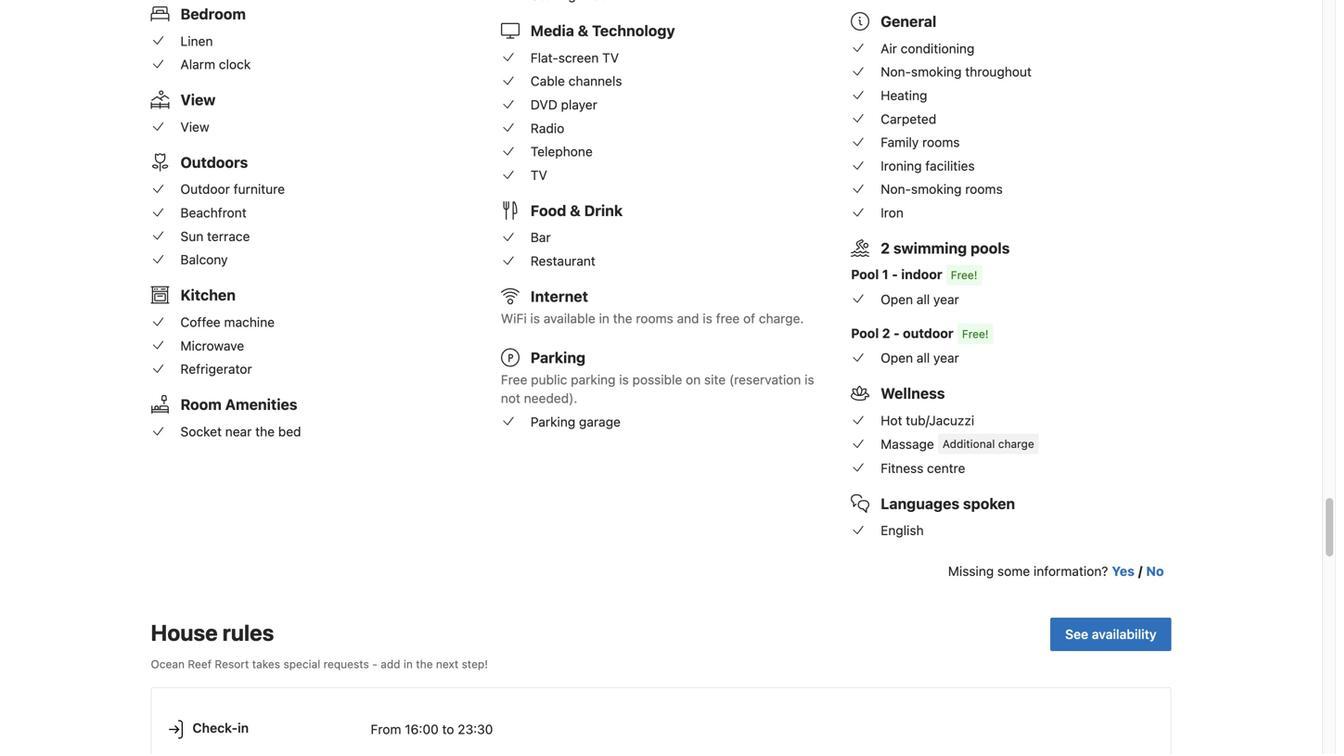 Task type: vqa. For each thing, say whether or not it's contained in the screenshot.


Task type: locate. For each thing, give the bounding box(es) containing it.
free! inside pool 1 - indoor free!
[[951, 269, 978, 282]]

1 vertical spatial free!
[[962, 328, 989, 341]]

requests
[[324, 658, 369, 671]]

2 horizontal spatial in
[[599, 311, 610, 326]]

0 vertical spatial view
[[181, 91, 216, 109]]

non-smoking throughout
[[881, 64, 1032, 80]]

0 horizontal spatial rooms
[[636, 311, 674, 326]]

smoking for rooms
[[912, 182, 962, 197]]

0 vertical spatial parking
[[531, 349, 586, 367]]

open all year down pool 2 - outdoor free!
[[881, 351, 960, 366]]

1 vertical spatial open all year
[[881, 351, 960, 366]]

2 left outdoor in the right top of the page
[[882, 326, 891, 341]]

step!
[[462, 658, 488, 671]]

1 non- from the top
[[881, 64, 912, 80]]

1 parking from the top
[[531, 349, 586, 367]]

-
[[892, 267, 898, 282], [894, 326, 900, 341], [372, 658, 378, 671]]

the left bed
[[255, 424, 275, 439]]

pool
[[851, 267, 879, 282], [851, 326, 879, 341]]

view
[[181, 91, 216, 109], [181, 119, 209, 135]]

1 vertical spatial open
[[881, 351, 913, 366]]

open all year
[[881, 292, 960, 307], [881, 351, 960, 366]]

family rooms
[[881, 135, 960, 150]]

0 vertical spatial pool
[[851, 267, 879, 282]]

pool for pool 1 - indoor
[[851, 267, 879, 282]]

bedroom
[[181, 5, 246, 23]]

ironing
[[881, 158, 922, 174]]

1 vertical spatial pool
[[851, 326, 879, 341]]

free! inside pool 2 - outdoor free!
[[962, 328, 989, 341]]

resort
[[215, 658, 249, 671]]

smoking down "conditioning"
[[912, 64, 962, 80]]

parking up public at left
[[531, 349, 586, 367]]

free! right outdoor in the right top of the page
[[962, 328, 989, 341]]

all down pool 2 - outdoor free!
[[917, 351, 930, 366]]

non- down air at the top of page
[[881, 64, 912, 80]]

telephone
[[531, 144, 593, 159]]

room amenities
[[181, 396, 298, 414]]

0 vertical spatial rooms
[[923, 135, 960, 150]]

flat-screen tv
[[531, 50, 619, 65]]

linen
[[181, 33, 213, 49]]

coffee
[[181, 315, 221, 330]]

1 vertical spatial -
[[894, 326, 900, 341]]

smoking
[[912, 64, 962, 80], [912, 182, 962, 197]]

sun terrace
[[181, 229, 250, 244]]

the left next
[[416, 658, 433, 671]]

1 vertical spatial view
[[181, 119, 209, 135]]

drink
[[584, 202, 623, 219]]

non-
[[881, 64, 912, 80], [881, 182, 912, 197]]

balcony
[[181, 252, 228, 267]]

- left outdoor in the right top of the page
[[894, 326, 900, 341]]

iron
[[881, 205, 904, 221]]

all
[[917, 292, 930, 307], [917, 351, 930, 366]]

pool left outdoor in the right top of the page
[[851, 326, 879, 341]]

1 pool from the top
[[851, 267, 879, 282]]

0 vertical spatial &
[[578, 22, 589, 40]]

& up screen
[[578, 22, 589, 40]]

dvd
[[531, 97, 558, 112]]

0 horizontal spatial tv
[[531, 167, 548, 183]]

1 horizontal spatial rooms
[[923, 135, 960, 150]]

0 vertical spatial year
[[934, 292, 960, 307]]

parking
[[571, 372, 616, 388]]

/
[[1139, 564, 1143, 579]]

year
[[934, 292, 960, 307], [934, 351, 960, 366]]

1 vertical spatial 2
[[882, 326, 891, 341]]

flat-
[[531, 50, 559, 65]]

- for 1
[[892, 267, 898, 282]]

free! for outdoor
[[962, 328, 989, 341]]

open down pool 2 - outdoor free!
[[881, 351, 913, 366]]

view down alarm
[[181, 91, 216, 109]]

open
[[881, 292, 913, 307], [881, 351, 913, 366]]

1 vertical spatial year
[[934, 351, 960, 366]]

check-in
[[193, 721, 249, 736]]

rooms up facilities
[[923, 135, 960, 150]]

1 horizontal spatial in
[[404, 658, 413, 671]]

rooms left and
[[636, 311, 674, 326]]

2 open all year from the top
[[881, 351, 960, 366]]

spoken
[[963, 495, 1016, 513]]

in right add
[[404, 658, 413, 671]]

0 vertical spatial all
[[917, 292, 930, 307]]

- left add
[[372, 658, 378, 671]]

ironing facilities
[[881, 158, 975, 174]]

(reservation
[[730, 372, 801, 388]]

year down indoor
[[934, 292, 960, 307]]

yes button
[[1112, 563, 1135, 581]]

free! down 2 swimming pools
[[951, 269, 978, 282]]

media
[[531, 22, 574, 40]]

0 vertical spatial smoking
[[912, 64, 962, 80]]

2 horizontal spatial rooms
[[966, 182, 1003, 197]]

free
[[501, 372, 528, 388]]

channels
[[569, 73, 622, 89]]

tv down telephone
[[531, 167, 548, 183]]

2 up 1
[[881, 240, 890, 257]]

non- for non-smoking rooms
[[881, 182, 912, 197]]

internet
[[531, 288, 588, 305]]

2 year from the top
[[934, 351, 960, 366]]

heating
[[881, 88, 928, 103]]

in
[[599, 311, 610, 326], [404, 658, 413, 671], [238, 721, 249, 736]]

socket near the bed
[[181, 424, 301, 439]]

garage
[[579, 414, 621, 430]]

parking down "needed)."
[[531, 414, 576, 430]]

parking garage
[[531, 414, 621, 430]]

- right 1
[[892, 267, 898, 282]]

2 vertical spatial the
[[416, 658, 433, 671]]

1 vertical spatial non-
[[881, 182, 912, 197]]

pool left 1
[[851, 267, 879, 282]]

wifi
[[501, 311, 527, 326]]

rooms down facilities
[[966, 182, 1003, 197]]

hot tub/jacuzzi
[[881, 413, 975, 428]]

special
[[284, 658, 320, 671]]

non- up iron
[[881, 182, 912, 197]]

& right food
[[570, 202, 581, 219]]

the
[[613, 311, 633, 326], [255, 424, 275, 439], [416, 658, 433, 671]]

smoking down ironing facilities
[[912, 182, 962, 197]]

all down indoor
[[917, 292, 930, 307]]

no button
[[1147, 563, 1164, 581]]

1 horizontal spatial tv
[[603, 50, 619, 65]]

yes
[[1112, 564, 1135, 579]]

2 pool from the top
[[851, 326, 879, 341]]

2 smoking from the top
[[912, 182, 962, 197]]

1 vertical spatial the
[[255, 424, 275, 439]]

2 vertical spatial -
[[372, 658, 378, 671]]

fitness centre
[[881, 461, 966, 476]]

0 horizontal spatial in
[[238, 721, 249, 736]]

check-
[[193, 721, 238, 736]]

0 vertical spatial open all year
[[881, 292, 960, 307]]

tv
[[603, 50, 619, 65], [531, 167, 548, 183]]

2 non- from the top
[[881, 182, 912, 197]]

open all year down indoor
[[881, 292, 960, 307]]

&
[[578, 22, 589, 40], [570, 202, 581, 219]]

tv up channels
[[603, 50, 619, 65]]

is
[[530, 311, 540, 326], [703, 311, 713, 326], [619, 372, 629, 388], [805, 372, 815, 388]]

cable
[[531, 73, 565, 89]]

1 vertical spatial all
[[917, 351, 930, 366]]

media & technology
[[531, 22, 675, 40]]

0 vertical spatial open
[[881, 292, 913, 307]]

1 vertical spatial parking
[[531, 414, 576, 430]]

1 vertical spatial smoking
[[912, 182, 962, 197]]

is right (reservation
[[805, 372, 815, 388]]

0 vertical spatial non-
[[881, 64, 912, 80]]

non-smoking rooms
[[881, 182, 1003, 197]]

2 parking from the top
[[531, 414, 576, 430]]

year down outdoor in the right top of the page
[[934, 351, 960, 366]]

0 vertical spatial -
[[892, 267, 898, 282]]

in right available
[[599, 311, 610, 326]]

the right available
[[613, 311, 633, 326]]

0 vertical spatial the
[[613, 311, 633, 326]]

refrigerator
[[181, 362, 252, 377]]

1 vertical spatial &
[[570, 202, 581, 219]]

0 vertical spatial free!
[[951, 269, 978, 282]]

charge
[[999, 438, 1035, 451]]

view up outdoors
[[181, 119, 209, 135]]

in down the resort in the bottom left of the page
[[238, 721, 249, 736]]

air
[[881, 41, 898, 56]]

alarm clock
[[181, 57, 251, 72]]

conditioning
[[901, 41, 975, 56]]

facilities
[[926, 158, 975, 174]]

non- for non-smoking throughout
[[881, 64, 912, 80]]

1 open from the top
[[881, 292, 913, 307]]

free! for indoor
[[951, 269, 978, 282]]

air conditioning
[[881, 41, 975, 56]]

alarm
[[181, 57, 215, 72]]

missing some information? yes / no
[[949, 564, 1164, 579]]

0 vertical spatial in
[[599, 311, 610, 326]]

open down 1
[[881, 292, 913, 307]]

1 smoking from the top
[[912, 64, 962, 80]]

2 horizontal spatial the
[[613, 311, 633, 326]]



Task type: describe. For each thing, give the bounding box(es) containing it.
1 vertical spatial in
[[404, 658, 413, 671]]

of
[[744, 311, 756, 326]]

indoor
[[902, 267, 943, 282]]

outdoor furniture
[[181, 182, 285, 197]]

availability
[[1092, 627, 1157, 642]]

carpeted
[[881, 111, 937, 127]]

0 vertical spatial 2
[[881, 240, 890, 257]]

screen
[[559, 50, 599, 65]]

1 view from the top
[[181, 91, 216, 109]]

2 vertical spatial in
[[238, 721, 249, 736]]

available
[[544, 311, 596, 326]]

player
[[561, 97, 598, 112]]

16:00
[[405, 722, 439, 737]]

possible
[[633, 372, 683, 388]]

to
[[442, 722, 454, 737]]

machine
[[224, 315, 275, 330]]

pool for pool 2 - outdoor
[[851, 326, 879, 341]]

from
[[371, 722, 401, 737]]

charge.
[[759, 311, 804, 326]]

massage additional charge
[[881, 437, 1035, 452]]

2 vertical spatial rooms
[[636, 311, 674, 326]]

room
[[181, 396, 222, 414]]

house rules
[[151, 620, 274, 646]]

on
[[686, 372, 701, 388]]

throughout
[[966, 64, 1032, 80]]

tub/jacuzzi
[[906, 413, 975, 428]]

1 year from the top
[[934, 292, 960, 307]]

add
[[381, 658, 401, 671]]

furniture
[[234, 182, 285, 197]]

1 vertical spatial tv
[[531, 167, 548, 183]]

1 all from the top
[[917, 292, 930, 307]]

2 open from the top
[[881, 351, 913, 366]]

coffee machine
[[181, 315, 275, 330]]

family
[[881, 135, 919, 150]]

reef
[[188, 658, 212, 671]]

clock
[[219, 57, 251, 72]]

needed).
[[524, 391, 578, 406]]

1
[[882, 267, 889, 282]]

smoking for throughout
[[912, 64, 962, 80]]

site
[[705, 372, 726, 388]]

languages spoken
[[881, 495, 1016, 513]]

& for media
[[578, 22, 589, 40]]

restaurant
[[531, 253, 596, 269]]

2 view from the top
[[181, 119, 209, 135]]

parking for parking garage
[[531, 414, 576, 430]]

and
[[677, 311, 700, 326]]

2 swimming pools
[[881, 240, 1010, 257]]

is right 'wifi'
[[530, 311, 540, 326]]

bar
[[531, 230, 551, 245]]

pool 1 - indoor free!
[[851, 267, 978, 282]]

free public parking is possible on site (reservation is not needed).
[[501, 372, 815, 406]]

languages
[[881, 495, 960, 513]]

0 vertical spatial tv
[[603, 50, 619, 65]]

fitness
[[881, 461, 924, 476]]

see
[[1066, 627, 1089, 642]]

not
[[501, 391, 521, 406]]

outdoors
[[181, 154, 248, 171]]

ocean
[[151, 658, 185, 671]]

cable channels
[[531, 73, 622, 89]]

2 all from the top
[[917, 351, 930, 366]]

dvd player
[[531, 97, 598, 112]]

ocean reef resort takes special requests - add in the next step!
[[151, 658, 488, 671]]

23:30
[[458, 722, 493, 737]]

rules
[[223, 620, 274, 646]]

wellness
[[881, 385, 945, 403]]

massage
[[881, 437, 935, 452]]

food & drink
[[531, 202, 623, 219]]

terrace
[[207, 229, 250, 244]]

outdoor
[[181, 182, 230, 197]]

socket
[[181, 424, 222, 439]]

general
[[881, 13, 937, 30]]

kitchen
[[181, 287, 236, 304]]

swimming
[[894, 240, 967, 257]]

0 horizontal spatial the
[[255, 424, 275, 439]]

information?
[[1034, 564, 1109, 579]]

1 vertical spatial rooms
[[966, 182, 1003, 197]]

takes
[[252, 658, 280, 671]]

is right and
[[703, 311, 713, 326]]

public
[[531, 372, 568, 388]]

bed
[[278, 424, 301, 439]]

- for 2
[[894, 326, 900, 341]]

is right parking
[[619, 372, 629, 388]]

near
[[225, 424, 252, 439]]

& for food
[[570, 202, 581, 219]]

1 horizontal spatial the
[[416, 658, 433, 671]]

pools
[[971, 240, 1010, 257]]

additional
[[943, 438, 995, 451]]

food
[[531, 202, 567, 219]]

centre
[[927, 461, 966, 476]]

1 open all year from the top
[[881, 292, 960, 307]]

english
[[881, 523, 924, 538]]

next
[[436, 658, 459, 671]]

outdoor
[[903, 326, 954, 341]]

parking for parking
[[531, 349, 586, 367]]

some
[[998, 564, 1031, 579]]

see availability button
[[1051, 618, 1172, 652]]

microwave
[[181, 338, 244, 353]]

house
[[151, 620, 218, 646]]



